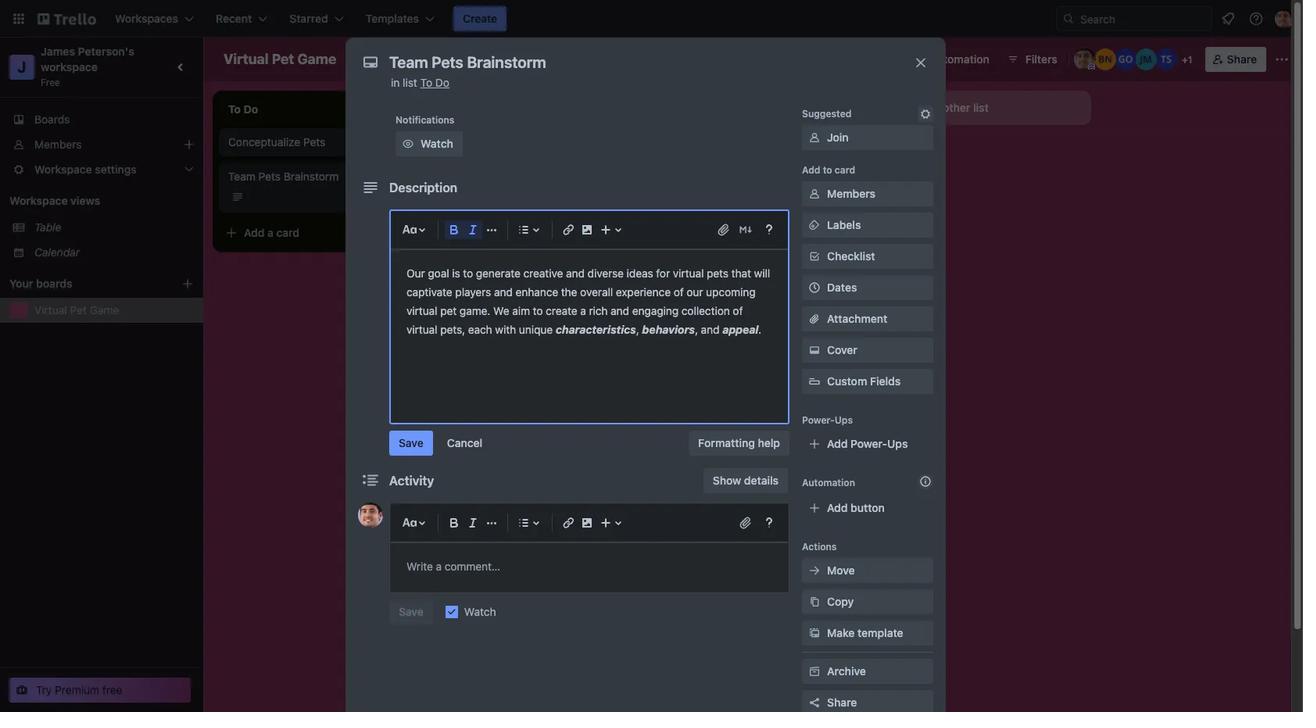 Task type: describe. For each thing, give the bounding box(es) containing it.
sm image for move
[[807, 563, 823, 579]]

sm image for members
[[807, 186, 823, 202]]

add for add another list
[[907, 101, 928, 114]]

0 vertical spatial power-
[[802, 414, 835, 426]]

collection
[[682, 304, 730, 317]]

make
[[827, 626, 855, 640]]

1 open help dialog image from the top
[[760, 220, 779, 239]]

1 vertical spatial virtual pet game
[[34, 303, 119, 317]]

boards
[[36, 277, 72, 290]]

game.
[[460, 304, 491, 317]]

cancel
[[447, 436, 483, 450]]

tara schultz (taraschultz7) image
[[1155, 48, 1177, 70]]

1
[[1188, 54, 1193, 66]]

create
[[546, 304, 577, 317]]

jeremy miller (jeremymiller198) image
[[1135, 48, 1157, 70]]

1 vertical spatial game
[[90, 303, 119, 317]]

we
[[493, 304, 509, 317]]

actions
[[802, 541, 837, 553]]

cover link
[[802, 338, 934, 363]]

card for add a card
[[276, 226, 299, 239]]

list inside button
[[973, 101, 989, 114]]

labels link
[[802, 213, 934, 238]]

image image for lists image for more formatting icon
[[578, 220, 597, 239]]

workspace
[[41, 60, 98, 73]]

sm image for make template
[[807, 625, 823, 641]]

italic ⌘i image
[[464, 220, 482, 239]]

sm image for labels
[[807, 217, 823, 233]]

board
[[536, 52, 567, 66]]

bold ⌘b image
[[445, 220, 464, 239]]

save for save button associated with more formatting icon
[[399, 436, 424, 450]]

editor toolbar toolbar for main content area, start typing to enter text. text box containing our goal is to generate creative and diverse ideas for virtual pets that will captivate players and enhance the overall experience of our upcoming virtual pet game. we aim to create a rich and engaging collection of virtual pets, each with unique
[[397, 217, 782, 242]]

conceptualize
[[228, 135, 300, 149]]

show details
[[713, 474, 779, 487]]

to do link
[[420, 76, 450, 89]]

views
[[70, 194, 100, 207]]

boards
[[34, 113, 70, 126]]

fields
[[870, 375, 901, 388]]

ideas
[[627, 267, 653, 280]]

add button
[[827, 501, 885, 514]]

0 horizontal spatial ups
[[835, 414, 853, 426]]

suggested
[[802, 108, 852, 120]]

our goal is to generate creative and diverse ideas for virtual pets that will captivate players and enhance the overall experience of our upcoming virtual pet game. we aim to create a rich and engaging collection of virtual pets, each with unique
[[407, 267, 773, 336]]

Search field
[[1075, 7, 1212, 30]]

boards link
[[0, 107, 203, 132]]

creative
[[523, 267, 563, 280]]

add power-ups link
[[802, 432, 934, 457]]

+ 1
[[1182, 54, 1193, 66]]

game inside 'text field'
[[297, 51, 336, 67]]

1 , from the left
[[636, 323, 639, 336]]

template
[[858, 626, 903, 640]]

0 vertical spatial list
[[403, 76, 417, 89]]

the
[[561, 285, 577, 299]]

pets for conceptualize
[[303, 135, 326, 149]]

virtual inside 'text field'
[[224, 51, 269, 67]]

lists image for more formatting image on the bottom of page
[[514, 514, 533, 532]]

0 vertical spatial of
[[674, 285, 684, 299]]

1 vertical spatial pet
[[70, 303, 87, 317]]

pet
[[440, 304, 457, 317]]

cancel button
[[438, 431, 492, 456]]

sm image for watch
[[400, 136, 416, 152]]

and up the
[[566, 267, 585, 280]]

bold ⌘b image
[[445, 514, 464, 532]]

automation inside button
[[930, 52, 990, 66]]

1 horizontal spatial watch
[[464, 605, 496, 618]]

appeal
[[723, 323, 759, 336]]

primary element
[[0, 0, 1303, 38]]

0 vertical spatial virtual
[[673, 267, 704, 280]]

make template link
[[802, 621, 934, 646]]

add for add to card
[[802, 164, 821, 176]]

your
[[9, 277, 33, 290]]

our
[[687, 285, 703, 299]]

will
[[754, 267, 770, 280]]

overall
[[580, 285, 613, 299]]

copy
[[827, 595, 854, 608]]

workspace views
[[9, 194, 100, 207]]

captivate
[[407, 285, 452, 299]]

that
[[732, 267, 751, 280]]

sm image for copy
[[807, 594, 823, 610]]

1 vertical spatial to
[[463, 267, 473, 280]]

sm image for archive
[[807, 664, 823, 679]]

conceptualize pets link
[[228, 134, 410, 150]]

2 open help dialog image from the top
[[760, 514, 779, 532]]

generate
[[476, 267, 521, 280]]

calendar
[[34, 246, 80, 259]]

unique
[[519, 323, 553, 336]]

0 vertical spatial to
[[823, 164, 832, 176]]

j
[[17, 58, 26, 76]]

sm image for cover
[[807, 342, 823, 358]]

add power-ups
[[827, 437, 908, 450]]

workspace for workspace views
[[9, 194, 68, 207]]

italic ⌘i image
[[464, 514, 482, 532]]

filters
[[1026, 52, 1058, 66]]

sm image for automation
[[908, 47, 930, 69]]

show
[[713, 474, 741, 487]]

add another list
[[907, 101, 989, 114]]

gary orlando (garyorlando) image
[[1115, 48, 1137, 70]]

diverse
[[588, 267, 624, 280]]

notifications
[[396, 114, 455, 126]]

try premium free
[[36, 683, 122, 697]]

share for topmost share button
[[1227, 52, 1257, 66]]

attachment button
[[802, 306, 934, 332]]

make template
[[827, 626, 903, 640]]

archive
[[827, 665, 866, 678]]

ups inside 'link'
[[887, 437, 908, 450]]

for
[[656, 267, 670, 280]]

goal
[[428, 267, 449, 280]]

players
[[455, 285, 491, 299]]

copy link
[[802, 590, 934, 615]]

board link
[[510, 47, 576, 72]]

james peterson's workspace link
[[41, 45, 137, 73]]

2 vertical spatial virtual
[[407, 323, 437, 336]]

move link
[[802, 558, 934, 583]]

0 horizontal spatial automation
[[802, 477, 855, 489]]

is
[[452, 267, 460, 280]]

add another list button
[[879, 91, 1091, 125]]

join link
[[802, 125, 934, 150]]

custom fields
[[827, 375, 901, 388]]

another
[[930, 101, 971, 114]]

formatting help
[[698, 436, 780, 450]]

description
[[389, 181, 458, 195]]

watch inside button
[[421, 137, 453, 150]]

visible
[[464, 52, 497, 66]]

formatting
[[698, 436, 755, 450]]

details
[[744, 474, 779, 487]]

upcoming
[[706, 285, 756, 299]]

create from template… image
[[844, 142, 857, 155]]

engaging
[[632, 304, 679, 317]]

1 vertical spatial virtual
[[407, 304, 437, 317]]

add for add power-ups
[[827, 437, 848, 450]]

add a card button
[[219, 220, 394, 246]]

save button for more formatting image on the bottom of page
[[389, 600, 433, 625]]

dates
[[827, 281, 857, 294]]

pets for team
[[258, 170, 281, 183]]



Task type: locate. For each thing, give the bounding box(es) containing it.
sm image inside join link
[[807, 130, 823, 145]]

a left the rich
[[580, 304, 586, 317]]

more formatting image
[[482, 220, 501, 239]]

2 horizontal spatial to
[[823, 164, 832, 176]]

0 vertical spatial james peterson (jamespeterson93) image
[[1275, 9, 1294, 28]]

text styles image down activity
[[400, 514, 419, 532]]

2 image image from the top
[[578, 514, 597, 532]]

in
[[391, 76, 400, 89]]

power- down "custom"
[[802, 414, 835, 426]]

lists image
[[514, 220, 533, 239], [514, 514, 533, 532]]

sm image inside labels link
[[807, 217, 823, 233]]

1 save button from the top
[[389, 431, 433, 456]]

star or unstar board image
[[354, 53, 366, 66]]

to
[[420, 76, 432, 89]]

0 notifications image
[[1219, 9, 1238, 28]]

share button down archive link
[[802, 690, 934, 712]]

0 horizontal spatial pet
[[70, 303, 87, 317]]

members up labels
[[827, 187, 876, 200]]

open help dialog image right view markdown image
[[760, 220, 779, 239]]

Main content area, start typing to enter text. text field
[[407, 264, 773, 339], [407, 557, 772, 576]]

and down the collection
[[701, 323, 720, 336]]

1 save from the top
[[399, 436, 424, 450]]

team pets brainstorm link
[[228, 169, 410, 185]]

add for add button
[[827, 501, 848, 514]]

0 vertical spatial a
[[267, 226, 274, 239]]

2 save from the top
[[399, 605, 424, 618]]

experience
[[616, 285, 671, 299]]

pets right team
[[258, 170, 281, 183]]

1 horizontal spatial automation
[[930, 52, 990, 66]]

0 vertical spatial members
[[34, 138, 82, 151]]

add a card
[[244, 226, 299, 239]]

1 vertical spatial watch
[[464, 605, 496, 618]]

1 vertical spatial share button
[[802, 690, 934, 712]]

add down suggested
[[802, 164, 821, 176]]

and
[[566, 267, 585, 280], [494, 285, 513, 299], [611, 304, 629, 317], [701, 323, 720, 336]]

move
[[827, 564, 855, 577]]

1 vertical spatial text styles image
[[400, 514, 419, 532]]

sm image down actions
[[807, 563, 823, 579]]

1 vertical spatial members
[[827, 187, 876, 200]]

0 horizontal spatial attach and insert link image
[[716, 222, 732, 238]]

sm image left cover
[[807, 342, 823, 358]]

0 vertical spatial editor toolbar toolbar
[[397, 217, 782, 242]]

a inside add a card button
[[267, 226, 274, 239]]

each
[[468, 323, 492, 336]]

sm image
[[908, 47, 930, 69], [918, 106, 934, 122], [807, 130, 823, 145], [807, 217, 823, 233], [807, 594, 823, 610], [807, 625, 823, 641], [807, 664, 823, 679]]

0 horizontal spatial workspace
[[9, 194, 68, 207]]

game down your boards with 1 items element
[[90, 303, 119, 317]]

list right another
[[973, 101, 989, 114]]

card down create from template… icon
[[835, 164, 855, 176]]

virtual left pets,
[[407, 323, 437, 336]]

a down team pets brainstorm
[[267, 226, 274, 239]]

sm image for checklist
[[807, 249, 823, 264]]

sm image inside the members 'link'
[[807, 186, 823, 202]]

0 horizontal spatial of
[[674, 285, 684, 299]]

help
[[758, 436, 780, 450]]

open help dialog image down details
[[760, 514, 779, 532]]

sm image left the make
[[807, 625, 823, 641]]

add left another
[[907, 101, 928, 114]]

sm image inside make template link
[[807, 625, 823, 641]]

premium
[[55, 683, 99, 697]]

0 horizontal spatial share button
[[802, 690, 934, 712]]

to down join
[[823, 164, 832, 176]]

1 vertical spatial link image
[[559, 514, 578, 532]]

editor toolbar toolbar
[[397, 217, 782, 242], [397, 511, 782, 536]]

add left button
[[827, 501, 848, 514]]

, down the collection
[[695, 323, 698, 336]]

card for add to card
[[835, 164, 855, 176]]

0 vertical spatial watch
[[421, 137, 453, 150]]

0 vertical spatial ups
[[835, 414, 853, 426]]

2 link image from the top
[[559, 514, 578, 532]]

workspace visible
[[404, 52, 497, 66]]

share left show menu 'icon'
[[1227, 52, 1257, 66]]

j link
[[9, 55, 34, 80]]

more formatting image
[[482, 514, 501, 532]]

2 , from the left
[[695, 323, 698, 336]]

lists image right more formatting icon
[[514, 220, 533, 239]]

1 lists image from the top
[[514, 220, 533, 239]]

0 horizontal spatial james peterson (jamespeterson93) image
[[358, 503, 383, 528]]

1 vertical spatial editor toolbar toolbar
[[397, 511, 782, 536]]

save for save button for more formatting image on the bottom of page
[[399, 605, 424, 618]]

pets,
[[440, 323, 465, 336]]

2 main content area, start typing to enter text. text field from the top
[[407, 557, 772, 576]]

formatting help link
[[689, 431, 790, 456]]

0 vertical spatial lists image
[[514, 220, 533, 239]]

1 vertical spatial automation
[[802, 477, 855, 489]]

attach and insert link image left view markdown image
[[716, 222, 732, 238]]

enhance
[[516, 285, 558, 299]]

try premium free button
[[9, 678, 191, 703]]

1 main content area, start typing to enter text. text field from the top
[[407, 264, 773, 339]]

1 vertical spatial main content area, start typing to enter text. text field
[[407, 557, 772, 576]]

1 image image from the top
[[578, 220, 597, 239]]

custom
[[827, 375, 867, 388]]

team pets brainstorm
[[228, 170, 339, 183]]

card inside add a card button
[[276, 226, 299, 239]]

0 vertical spatial save button
[[389, 431, 433, 456]]

1 horizontal spatial members
[[827, 187, 876, 200]]

button
[[851, 501, 885, 514]]

lists image for more formatting icon
[[514, 220, 533, 239]]

main content area, start typing to enter text. text field containing our goal is to generate creative and diverse ideas for virtual pets that will captivate players and enhance the overall experience of our upcoming virtual pet game. we aim to create a rich and engaging collection of virtual pets, each with unique
[[407, 264, 773, 339]]

0 horizontal spatial share
[[827, 696, 857, 709]]

1 horizontal spatial list
[[973, 101, 989, 114]]

custom fields button
[[802, 374, 934, 389]]

sm image down add to card
[[807, 186, 823, 202]]

automation up another
[[930, 52, 990, 66]]

1 horizontal spatial ups
[[887, 437, 908, 450]]

0 vertical spatial share
[[1227, 52, 1257, 66]]

.
[[759, 323, 762, 336]]

1 vertical spatial members link
[[802, 181, 934, 206]]

share button
[[1205, 47, 1267, 72], [802, 690, 934, 712]]

0 vertical spatial pets
[[303, 135, 326, 149]]

of
[[674, 285, 684, 299], [733, 304, 743, 317]]

workspace
[[404, 52, 461, 66], [9, 194, 68, 207]]

workspace visible button
[[376, 47, 507, 72]]

0 horizontal spatial virtual pet game
[[34, 303, 119, 317]]

1 horizontal spatial game
[[297, 51, 336, 67]]

aim
[[512, 304, 530, 317]]

pet left star or unstar board icon
[[272, 51, 294, 67]]

1 vertical spatial share
[[827, 696, 857, 709]]

in list to do
[[391, 76, 450, 89]]

add board image
[[181, 278, 194, 290]]

sm image left archive
[[807, 664, 823, 679]]

0 horizontal spatial members link
[[0, 132, 203, 157]]

add down power-ups
[[827, 437, 848, 450]]

virtual down captivate
[[407, 304, 437, 317]]

1 vertical spatial list
[[973, 101, 989, 114]]

sm image inside cover link
[[807, 342, 823, 358]]

0 vertical spatial attach and insert link image
[[716, 222, 732, 238]]

pet inside 'text field'
[[272, 51, 294, 67]]

labels
[[827, 218, 861, 231]]

open help dialog image
[[760, 220, 779, 239], [760, 514, 779, 532]]

our
[[407, 267, 425, 280]]

text styles image for more formatting icon
[[400, 220, 419, 239]]

add down team
[[244, 226, 265, 239]]

image image for lists image associated with more formatting image on the bottom of page
[[578, 514, 597, 532]]

0 horizontal spatial ,
[[636, 323, 639, 336]]

image image
[[578, 220, 597, 239], [578, 514, 597, 532]]

1 horizontal spatial pets
[[303, 135, 326, 149]]

1 horizontal spatial pet
[[272, 51, 294, 67]]

sm image inside checklist link
[[807, 249, 823, 264]]

activity
[[389, 474, 434, 488]]

checklist link
[[802, 244, 934, 269]]

link image up 'creative'
[[559, 220, 578, 239]]

1 vertical spatial save
[[399, 605, 424, 618]]

and right the rich
[[611, 304, 629, 317]]

lists image right more formatting image on the bottom of page
[[514, 514, 533, 532]]

dates button
[[802, 275, 934, 300]]

to right is
[[463, 267, 473, 280]]

0 horizontal spatial power-
[[802, 414, 835, 426]]

2 save button from the top
[[389, 600, 433, 625]]

show menu image
[[1274, 52, 1290, 67]]

free
[[102, 683, 122, 697]]

archive link
[[802, 659, 934, 684]]

create from template… image
[[400, 227, 413, 239]]

members link down boards in the top left of the page
[[0, 132, 203, 157]]

1 vertical spatial save button
[[389, 600, 433, 625]]

sm image down notifications
[[400, 136, 416, 152]]

create button
[[454, 6, 507, 31]]

view markdown image
[[738, 222, 754, 238]]

1 horizontal spatial virtual pet game
[[224, 51, 336, 67]]

1 vertical spatial of
[[733, 304, 743, 317]]

0 vertical spatial virtual
[[224, 51, 269, 67]]

0 horizontal spatial a
[[267, 226, 274, 239]]

, down engaging
[[636, 323, 639, 336]]

1 text styles image from the top
[[400, 220, 419, 239]]

search image
[[1063, 13, 1075, 25]]

0 vertical spatial workspace
[[404, 52, 461, 66]]

1 vertical spatial ups
[[887, 437, 908, 450]]

2 lists image from the top
[[514, 514, 533, 532]]

join
[[827, 131, 849, 144]]

attach and insert link image for more formatting image on the bottom of page
[[738, 515, 754, 531]]

behaviors
[[642, 323, 695, 336]]

link image
[[559, 220, 578, 239], [559, 514, 578, 532]]

0 horizontal spatial pets
[[258, 170, 281, 183]]

1 vertical spatial workspace
[[9, 194, 68, 207]]

do
[[435, 76, 450, 89]]

share button down 0 notifications icon
[[1205, 47, 1267, 72]]

1 horizontal spatial members link
[[802, 181, 934, 206]]

2 editor toolbar toolbar from the top
[[397, 511, 782, 536]]

sm image inside copy link
[[807, 594, 823, 610]]

1 horizontal spatial virtual
[[224, 51, 269, 67]]

0 vertical spatial save
[[399, 436, 424, 450]]

virtual pet game link
[[34, 303, 194, 318]]

attach and insert link image down show details link
[[738, 515, 754, 531]]

2 vertical spatial to
[[533, 304, 543, 317]]

0 vertical spatial open help dialog image
[[760, 220, 779, 239]]

virtual pet game inside 'text field'
[[224, 51, 336, 67]]

main content area, start typing to enter text. text field for lists image associated with more formatting image on the bottom of page
[[407, 557, 772, 576]]

1 vertical spatial pets
[[258, 170, 281, 183]]

power- down power-ups
[[851, 437, 887, 450]]

1 horizontal spatial power-
[[851, 437, 887, 450]]

members
[[34, 138, 82, 151], [827, 187, 876, 200]]

text styles image
[[400, 220, 419, 239], [400, 514, 419, 532]]

game
[[297, 51, 336, 67], [90, 303, 119, 317]]

virtual up our on the right top
[[673, 267, 704, 280]]

share for the left share button
[[827, 696, 857, 709]]

1 horizontal spatial workspace
[[404, 52, 461, 66]]

1 vertical spatial card
[[276, 226, 299, 239]]

main content area, start typing to enter text. text field for lists image for more formatting icon
[[407, 264, 773, 339]]

add inside 'link'
[[827, 437, 848, 450]]

1 vertical spatial a
[[580, 304, 586, 317]]

save button for more formatting icon
[[389, 431, 433, 456]]

1 horizontal spatial of
[[733, 304, 743, 317]]

of left our on the right top
[[674, 285, 684, 299]]

game left star or unstar board icon
[[297, 51, 336, 67]]

editor toolbar toolbar for main content area, start typing to enter text. text box associated with lists image associated with more formatting image on the bottom of page
[[397, 511, 782, 536]]

1 editor toolbar toolbar from the top
[[397, 217, 782, 242]]

0 vertical spatial virtual pet game
[[224, 51, 336, 67]]

0 vertical spatial game
[[297, 51, 336, 67]]

ups down fields
[[887, 437, 908, 450]]

workspace inside button
[[404, 52, 461, 66]]

0 vertical spatial image image
[[578, 220, 597, 239]]

automation button
[[908, 47, 999, 72]]

characteristics
[[556, 323, 636, 336]]

1 horizontal spatial a
[[580, 304, 586, 317]]

pets
[[303, 135, 326, 149], [258, 170, 281, 183]]

and up we
[[494, 285, 513, 299]]

peterson's
[[78, 45, 134, 58]]

attach and insert link image for more formatting icon
[[716, 222, 732, 238]]

0 horizontal spatial card
[[276, 226, 299, 239]]

filters button
[[1002, 47, 1062, 72]]

attachment
[[827, 312, 888, 325]]

ups up add power-ups
[[835, 414, 853, 426]]

power-ups
[[802, 414, 853, 426]]

1 link image from the top
[[559, 220, 578, 239]]

your boards with 1 items element
[[9, 274, 158, 293]]

with
[[495, 323, 516, 336]]

james peterson's workspace free
[[41, 45, 137, 88]]

attach and insert link image
[[716, 222, 732, 238], [738, 515, 754, 531]]

add inside "button"
[[827, 501, 848, 514]]

workspace for workspace visible
[[404, 52, 461, 66]]

james peterson (jamespeterson93) image
[[1074, 48, 1096, 70]]

pets
[[707, 267, 729, 280]]

power-
[[802, 414, 835, 426], [851, 437, 887, 450]]

None text field
[[382, 48, 898, 77]]

sm image left checklist
[[807, 249, 823, 264]]

add inside button
[[907, 101, 928, 114]]

share down archive
[[827, 696, 857, 709]]

add inside button
[[244, 226, 265, 239]]

link image for lists image for more formatting icon's image
[[559, 220, 578, 239]]

1 vertical spatial virtual
[[34, 303, 67, 317]]

1 vertical spatial lists image
[[514, 514, 533, 532]]

share
[[1227, 52, 1257, 66], [827, 696, 857, 709]]

0 horizontal spatial to
[[463, 267, 473, 280]]

1 horizontal spatial to
[[533, 304, 543, 317]]

save
[[399, 436, 424, 450], [399, 605, 424, 618]]

members down boards in the top left of the page
[[34, 138, 82, 151]]

sm image up add another list
[[908, 47, 930, 69]]

sm image for suggested
[[918, 106, 934, 122]]

Board name text field
[[216, 47, 344, 72]]

1 horizontal spatial card
[[835, 164, 855, 176]]

list right in at the top of the page
[[403, 76, 417, 89]]

,
[[636, 323, 639, 336], [695, 323, 698, 336]]

0 vertical spatial link image
[[559, 220, 578, 239]]

of up appeal
[[733, 304, 743, 317]]

add for add a card
[[244, 226, 265, 239]]

text styles image up our
[[400, 220, 419, 239]]

pets up brainstorm at the top left of the page
[[303, 135, 326, 149]]

1 vertical spatial james peterson (jamespeterson93) image
[[358, 503, 383, 528]]

a inside our goal is to generate creative and diverse ideas for virtual pets that will captivate players and enhance the overall experience of our upcoming virtual pet game. we aim to create a rich and engaging collection of virtual pets, each with unique
[[580, 304, 586, 317]]

sm image inside archive link
[[807, 664, 823, 679]]

1 horizontal spatial james peterson (jamespeterson93) image
[[1275, 9, 1294, 28]]

sm image inside watch button
[[400, 136, 416, 152]]

2 text styles image from the top
[[400, 514, 419, 532]]

link image for image for lists image associated with more formatting image on the bottom of page
[[559, 514, 578, 532]]

0 vertical spatial members link
[[0, 132, 203, 157]]

sm image
[[400, 136, 416, 152], [807, 186, 823, 202], [807, 249, 823, 264], [807, 342, 823, 358], [807, 563, 823, 579]]

team
[[228, 170, 256, 183]]

james peterson (jamespeterson93) image
[[1275, 9, 1294, 28], [358, 503, 383, 528]]

add to card
[[802, 164, 855, 176]]

cover
[[827, 343, 858, 357]]

sm image for join
[[807, 130, 823, 145]]

0 vertical spatial card
[[835, 164, 855, 176]]

ups
[[835, 414, 853, 426], [887, 437, 908, 450]]

sm image down automation button in the top of the page
[[918, 106, 934, 122]]

1 vertical spatial power-
[[851, 437, 887, 450]]

automation
[[930, 52, 990, 66], [802, 477, 855, 489]]

0 horizontal spatial list
[[403, 76, 417, 89]]

1 vertical spatial attach and insert link image
[[738, 515, 754, 531]]

conceptualize pets
[[228, 135, 326, 149]]

sm image left labels
[[807, 217, 823, 233]]

sm image inside automation button
[[908, 47, 930, 69]]

0 horizontal spatial virtual
[[34, 303, 67, 317]]

text styles image for more formatting image on the bottom of page
[[400, 514, 419, 532]]

0 vertical spatial share button
[[1205, 47, 1267, 72]]

1 horizontal spatial share button
[[1205, 47, 1267, 72]]

sm image left copy
[[807, 594, 823, 610]]

automation up add button
[[802, 477, 855, 489]]

1 vertical spatial open help dialog image
[[760, 514, 779, 532]]

sm image left join
[[807, 130, 823, 145]]

1 horizontal spatial share
[[1227, 52, 1257, 66]]

james
[[41, 45, 75, 58]]

to right aim
[[533, 304, 543, 317]]

1 horizontal spatial attach and insert link image
[[738, 515, 754, 531]]

open information menu image
[[1249, 11, 1264, 27]]

0 horizontal spatial members
[[34, 138, 82, 151]]

card
[[835, 164, 855, 176], [276, 226, 299, 239]]

sm image inside move link
[[807, 563, 823, 579]]

1 vertical spatial image image
[[578, 514, 597, 532]]

link image right more formatting image on the bottom of page
[[559, 514, 578, 532]]

card down team pets brainstorm
[[276, 226, 299, 239]]

pet down your boards with 1 items element
[[70, 303, 87, 317]]

workspace up table
[[9, 194, 68, 207]]

workspace up to do link
[[404, 52, 461, 66]]

members link up labels link
[[802, 181, 934, 206]]

ben nelson (bennelson96) image
[[1094, 48, 1116, 70]]

power- inside 'link'
[[851, 437, 887, 450]]



Task type: vqa. For each thing, say whether or not it's contained in the screenshot.
right ","
yes



